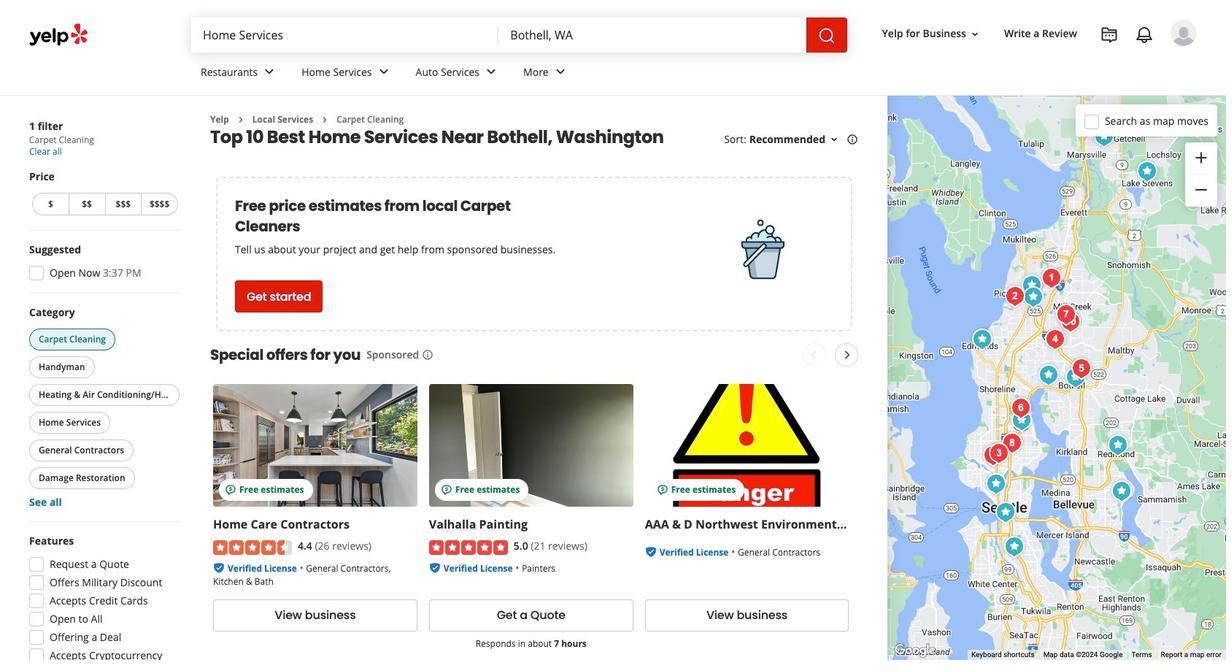 Task type: locate. For each thing, give the bounding box(es) containing it.
16 chevron down v2 image
[[970, 28, 981, 40], [829, 134, 841, 146]]

16 verified v2 image
[[645, 546, 657, 558], [213, 562, 225, 574], [429, 562, 441, 574]]

things to do, nail salons, plumbers search field
[[191, 18, 499, 53]]

group
[[1186, 142, 1218, 207], [29, 169, 181, 218], [25, 242, 181, 285], [26, 305, 183, 510], [25, 534, 181, 660]]

search image
[[818, 27, 836, 44]]

branc image
[[1020, 282, 1049, 311]]

0 horizontal spatial 16 free estimates v2 image
[[225, 484, 237, 496]]

16 free estimates v2 image
[[225, 484, 237, 496], [657, 484, 669, 496]]

24 chevron down v2 image
[[261, 63, 278, 81], [375, 63, 393, 81], [483, 63, 500, 81], [552, 63, 569, 81]]

2 horizontal spatial 16 verified v2 image
[[645, 546, 657, 558]]

morning bird construction image
[[1035, 360, 1064, 390]]

compton builders image
[[992, 498, 1021, 527]]

1 horizontal spatial 16 free estimates v2 image
[[657, 484, 669, 496]]

4 24 chevron down v2 image from the left
[[552, 63, 569, 81]]

next image
[[839, 346, 857, 364]]

1 horizontal spatial 16 chevron right v2 image
[[319, 114, 331, 125]]

google image
[[892, 641, 940, 660]]

m & e quality painting image
[[1133, 157, 1163, 186]]

good at cleaning image
[[1057, 307, 1086, 336]]

zoom in image
[[1193, 149, 1211, 166]]

user actions element
[[871, 18, 1218, 108]]

neighborhood painting image
[[1090, 122, 1120, 151]]

1 none field from the left
[[191, 18, 499, 53]]

notifications image
[[1136, 26, 1154, 44]]

2 none field from the left
[[499, 18, 807, 53]]

none field things to do, nail salons, plumbers
[[191, 18, 499, 53]]

None search field
[[191, 18, 848, 53]]

1 16 free estimates v2 image from the left
[[225, 484, 237, 496]]

2 16 chevron right v2 image from the left
[[319, 114, 331, 125]]

north seattle carpet cleaning image
[[985, 439, 1014, 468]]

16 chevron right v2 image
[[235, 114, 247, 125], [319, 114, 331, 125]]

1 vertical spatial 16 chevron down v2 image
[[829, 134, 841, 146]]

valhalla painting image
[[1008, 406, 1037, 435]]

None field
[[191, 18, 499, 53], [499, 18, 807, 53]]

projects image
[[1101, 26, 1119, 44]]

3 24 chevron down v2 image from the left
[[483, 63, 500, 81]]

0 horizontal spatial 16 chevron down v2 image
[[829, 134, 841, 146]]

generic n. image
[[1171, 20, 1198, 46]]

address, neighborhood, city, state or zip search field
[[499, 18, 807, 53]]

1 horizontal spatial 16 verified v2 image
[[429, 562, 441, 574]]

0 horizontal spatial 16 verified v2 image
[[213, 562, 225, 574]]

0 horizontal spatial 16 chevron right v2 image
[[235, 114, 247, 125]]

miguel's carpet cleaning image
[[1001, 282, 1030, 311]]

1 horizontal spatial 16 chevron down v2 image
[[970, 28, 981, 40]]

map region
[[888, 96, 1227, 660]]

5 star rating image
[[429, 540, 508, 555]]



Task type: vqa. For each thing, say whether or not it's contained in the screenshot.
16 Free Estimates V2 image for 4.4 star rating image
yes



Task type: describe. For each thing, give the bounding box(es) containing it.
anderson carpet, wood & tile cleaning image
[[998, 428, 1028, 458]]

cvm construction image
[[1108, 477, 1137, 506]]

jose's construction image
[[1001, 532, 1030, 561]]

chinook services image
[[1038, 263, 1067, 292]]

16 info v2 image
[[422, 349, 434, 361]]

0 vertical spatial 16 chevron down v2 image
[[970, 28, 981, 40]]

16 info v2 image
[[847, 134, 859, 145]]

lomeli's quality painting image
[[1104, 431, 1133, 460]]

zoom out image
[[1193, 181, 1211, 199]]

business categories element
[[189, 53, 1198, 95]]

saferoute home services image
[[1068, 354, 1097, 383]]

4.4 star rating image
[[213, 540, 292, 555]]

16 free estimates v2 image
[[441, 484, 453, 496]]

2 16 free estimates v2 image from the left
[[657, 484, 669, 496]]

free price estimates from local carpet cleaners image
[[726, 213, 799, 286]]

16 verified v2 image for 4.4 star rating image
[[213, 562, 225, 574]]

a & i's painting services image
[[968, 325, 998, 354]]

my housekeepers image
[[1007, 393, 1036, 422]]

j & m carpet renewal image
[[979, 441, 1009, 470]]

1 16 chevron right v2 image from the left
[[235, 114, 247, 125]]

16 verified v2 image for 5 star rating image
[[429, 562, 441, 574]]

previous image
[[806, 346, 823, 364]]

preferred carpet care image
[[1052, 300, 1082, 329]]

home care contractors image
[[1062, 363, 1091, 392]]

lynnwood handyman & maintenance image
[[1041, 325, 1071, 354]]

none field address, neighborhood, city, state or zip
[[499, 18, 807, 53]]

axel & aaron pro painting image
[[1018, 271, 1047, 300]]

1 24 chevron down v2 image from the left
[[261, 63, 278, 81]]

2 24 chevron down v2 image from the left
[[375, 63, 393, 81]]

aaa & d northwest environmental services image
[[982, 469, 1011, 498]]



